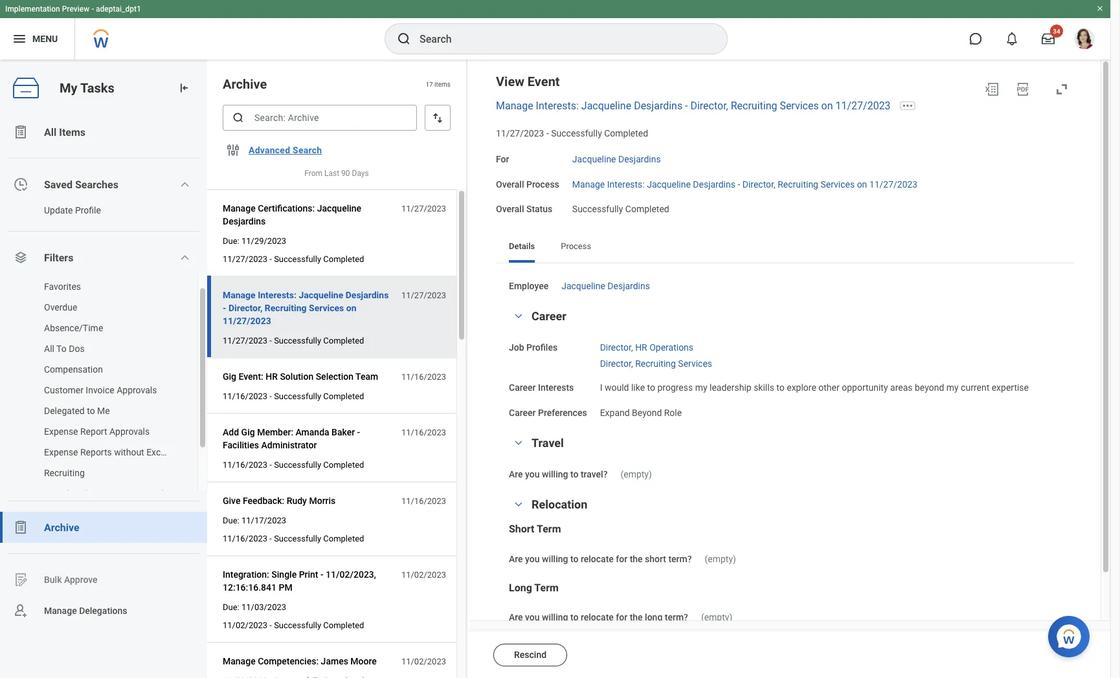 Task type: locate. For each thing, give the bounding box(es) containing it.
archive up search image
[[223, 76, 267, 92]]

2 vertical spatial 11/16/2023 - successfully completed
[[223, 534, 364, 544]]

my right progress
[[695, 383, 708, 394]]

add gig member: amanda baker - facilities administrator
[[223, 427, 360, 451]]

0 vertical spatial hr
[[636, 342, 648, 353]]

services inside director, recruiting services link
[[678, 358, 713, 369]]

2 you from the top
[[525, 554, 540, 565]]

you down long term
[[525, 613, 540, 624]]

0 vertical spatial expense
[[44, 426, 78, 437]]

1 vertical spatial career
[[509, 383, 536, 394]]

1 horizontal spatial hr
[[636, 342, 648, 353]]

2 due: from the top
[[223, 516, 240, 526]]

menu banner
[[0, 0, 1111, 60]]

11/16/2023 - successfully completed down administrator
[[223, 460, 364, 470]]

archive down "spend" at the bottom left of page
[[44, 522, 79, 534]]

are you willing to travel?
[[509, 469, 608, 480]]

willing for long term
[[542, 613, 568, 624]]

my tasks element
[[0, 60, 207, 679]]

you
[[525, 469, 540, 480], [525, 554, 540, 565], [525, 613, 540, 624]]

11/03/2023
[[242, 603, 286, 613]]

0 vertical spatial process
[[527, 179, 560, 190]]

0 vertical spatial clipboard image
[[13, 124, 29, 140]]

interests: up 'overall status' element
[[607, 179, 645, 190]]

0 vertical spatial all
[[44, 126, 57, 138]]

successfully down manage interests: jacqueline desjardins - director, recruiting services on 11/27/2023 button
[[274, 336, 321, 346]]

1 vertical spatial 11/16/2023 - successfully completed
[[223, 460, 364, 470]]

archive inside item list element
[[223, 76, 267, 92]]

list
[[0, 117, 207, 627], [0, 256, 207, 504]]

1 for from the top
[[616, 554, 628, 565]]

compensation
[[44, 364, 103, 375]]

expense reports without exceptions
[[44, 447, 191, 458]]

filters
[[44, 252, 73, 264]]

jacqueline desjardins up career button
[[562, 281, 650, 292]]

1 horizontal spatial archive
[[223, 76, 267, 92]]

expense report approvals button
[[0, 421, 185, 442]]

all left to
[[44, 343, 54, 354]]

(empty) inside "short term" group
[[705, 554, 736, 565]]

hr up director, recruiting services link
[[636, 342, 648, 353]]

beyond
[[915, 383, 945, 394]]

1 vertical spatial jacqueline desjardins
[[562, 281, 650, 292]]

1 vertical spatial manage interests: jacqueline desjardins - director, recruiting services on 11/27/2023
[[573, 179, 918, 190]]

profile
[[75, 205, 101, 216]]

willing inside long term group
[[542, 613, 568, 624]]

notifications large image
[[1006, 32, 1019, 45]]

export to excel image
[[985, 82, 1000, 97]]

invoice
[[86, 385, 114, 395]]

1 the from the top
[[630, 554, 643, 565]]

1 vertical spatial you
[[525, 554, 540, 565]]

90
[[341, 169, 350, 178]]

term? inside "short term" group
[[669, 554, 692, 565]]

1 you from the top
[[525, 469, 540, 480]]

1 vertical spatial hr
[[266, 372, 278, 382]]

relocate left short
[[581, 554, 614, 565]]

beyond
[[632, 408, 662, 419]]

interests: down the event
[[536, 100, 579, 112]]

all for all items
[[44, 126, 57, 138]]

recruiting button
[[0, 463, 185, 484]]

interests:
[[536, 100, 579, 112], [607, 179, 645, 190], [258, 290, 297, 301]]

travel
[[532, 437, 564, 450]]

1 vertical spatial relocate
[[581, 613, 614, 624]]

3 due: from the top
[[223, 603, 240, 613]]

1 vertical spatial clipboard image
[[13, 520, 29, 536]]

manage delegations
[[44, 606, 127, 617]]

relocate inside long term group
[[581, 613, 614, 624]]

delegated to me button
[[0, 401, 185, 421]]

baker
[[332, 427, 355, 438]]

successfully right status in the left of the page
[[573, 204, 623, 215]]

interests: down 11/29/2023
[[258, 290, 297, 301]]

term? for long term
[[665, 613, 689, 624]]

Search Workday  search field
[[420, 25, 701, 53]]

clipboard image up rename icon
[[13, 520, 29, 536]]

on inside the manage interests: jacqueline desjardins - director, recruiting services on 11/27/2023
[[346, 303, 357, 314]]

expense down delegated
[[44, 426, 78, 437]]

all left items
[[44, 126, 57, 138]]

1 relocate from the top
[[581, 554, 614, 565]]

implementation
[[5, 5, 60, 14]]

term down relocation button
[[537, 523, 561, 536]]

- inside the manage interests: jacqueline desjardins - director, recruiting services on 11/27/2023
[[223, 303, 226, 314]]

list containing all items
[[0, 117, 207, 627]]

you up long term
[[525, 554, 540, 565]]

0 vertical spatial 11/02/2023
[[402, 570, 446, 580]]

approvals right invoice
[[117, 385, 157, 395]]

perspective image
[[13, 250, 29, 266]]

1 vertical spatial term?
[[665, 613, 689, 624]]

all to dos
[[44, 343, 85, 354]]

0 vertical spatial approvals
[[117, 385, 157, 395]]

11/02/2023
[[402, 570, 446, 580], [223, 621, 268, 631], [402, 657, 446, 667]]

to for are you willing to relocate for the short term?
[[571, 554, 579, 565]]

inbox large image
[[1042, 32, 1055, 45]]

archive inside button
[[44, 522, 79, 534]]

are for long
[[509, 613, 523, 624]]

chevron down image inside travel group
[[511, 439, 527, 448]]

1 vertical spatial 11/27/2023 - successfully completed
[[223, 254, 364, 264]]

1 due: from the top
[[223, 236, 240, 246]]

0 vertical spatial you
[[525, 469, 540, 480]]

approvals down without at the bottom left of the page
[[128, 488, 168, 499]]

chevron down image
[[180, 179, 190, 190], [180, 253, 190, 263], [511, 312, 527, 321], [511, 439, 527, 448], [511, 500, 527, 509]]

0 horizontal spatial process
[[527, 179, 560, 190]]

filters button
[[0, 242, 207, 273]]

jacqueline inside manage certifications: jacqueline desjardins
[[317, 203, 362, 214]]

to inside travel group
[[571, 469, 579, 480]]

1 horizontal spatial my
[[947, 383, 959, 394]]

update profile
[[44, 205, 101, 216]]

2 vertical spatial career
[[509, 408, 536, 419]]

11/17/2023
[[242, 516, 286, 526]]

overall left status in the left of the page
[[496, 204, 524, 215]]

2 vertical spatial 11/02/2023
[[402, 657, 446, 667]]

my left current
[[947, 383, 959, 394]]

career left interests in the bottom of the page
[[509, 383, 536, 394]]

3 you from the top
[[525, 613, 540, 624]]

0 vertical spatial willing
[[542, 469, 568, 480]]

0 vertical spatial career
[[532, 310, 567, 323]]

2 vertical spatial approvals
[[128, 488, 168, 499]]

view
[[496, 74, 525, 89]]

expertise
[[992, 383, 1029, 394]]

delegations
[[79, 606, 127, 617]]

director, inside the manage interests: jacqueline desjardins - director, recruiting services on 11/27/2023
[[229, 303, 263, 314]]

2 vertical spatial 11/27/2023 - successfully completed
[[223, 336, 364, 346]]

approvals for spend authorization approvals
[[128, 488, 168, 499]]

the for long term
[[630, 613, 643, 624]]

17
[[426, 80, 433, 88]]

for for short term
[[616, 554, 628, 565]]

career for career
[[532, 310, 567, 323]]

11/16/2023 - successfully completed down solution
[[223, 392, 364, 401]]

items
[[59, 126, 86, 138]]

relocate inside "short term" group
[[581, 554, 614, 565]]

manage inside the manage interests: jacqueline desjardins - director, recruiting services on 11/27/2023
[[223, 290, 256, 301]]

1 vertical spatial all
[[44, 343, 54, 354]]

profiles
[[527, 342, 558, 353]]

2 vertical spatial on
[[346, 303, 357, 314]]

17 items
[[426, 80, 451, 88]]

willing down long term
[[542, 613, 568, 624]]

are inside "short term" group
[[509, 554, 523, 565]]

11/27/2023 - successfully completed down the event
[[496, 128, 649, 139]]

relocation group
[[509, 497, 1062, 625]]

(empty) for short term
[[705, 554, 736, 565]]

2 relocate from the top
[[581, 613, 614, 624]]

for inside "short term" group
[[616, 554, 628, 565]]

bulk
[[44, 575, 62, 586]]

1 vertical spatial are
[[509, 554, 523, 565]]

process right details
[[561, 241, 592, 251]]

11/16/2023 - successfully completed down 11/17/2023
[[223, 534, 364, 544]]

fullscreen image
[[1055, 82, 1070, 97]]

1 vertical spatial approvals
[[109, 426, 150, 437]]

for left short
[[616, 554, 628, 565]]

3 are from the top
[[509, 613, 523, 624]]

recruiting inside 'button'
[[44, 468, 85, 478]]

report
[[80, 426, 107, 437]]

career
[[532, 310, 567, 323], [509, 383, 536, 394], [509, 408, 536, 419]]

11/16/2023 - successfully completed for amanda
[[223, 460, 364, 470]]

tab list
[[496, 232, 1075, 263]]

status
[[527, 204, 553, 215]]

0 horizontal spatial my
[[695, 383, 708, 394]]

0 vertical spatial manage interests: jacqueline desjardins - director, recruiting services on 11/27/2023
[[496, 100, 891, 112]]

the left short
[[630, 554, 643, 565]]

clipboard image
[[13, 124, 29, 140], [13, 520, 29, 536]]

clock check image
[[13, 177, 29, 192]]

term
[[537, 523, 561, 536], [535, 582, 559, 594]]

0 vertical spatial for
[[616, 554, 628, 565]]

expense for expense reports without exceptions
[[44, 447, 78, 458]]

customer
[[44, 385, 83, 395]]

gig inside add gig member: amanda baker - facilities administrator
[[241, 427, 255, 438]]

0 vertical spatial the
[[630, 554, 643, 565]]

career down career interests
[[509, 408, 536, 419]]

expense for expense report approvals
[[44, 426, 78, 437]]

0 horizontal spatial archive
[[44, 522, 79, 534]]

term? right short
[[669, 554, 692, 565]]

overall down for
[[496, 179, 524, 190]]

gig event: hr solution selection team
[[223, 372, 378, 382]]

hr right event: on the left bottom of the page
[[266, 372, 278, 382]]

on for process
[[857, 179, 868, 190]]

manage up due: 11/29/2023
[[223, 203, 256, 214]]

manage inside button
[[223, 657, 256, 667]]

justify image
[[12, 31, 27, 47]]

2 clipboard image from the top
[[13, 520, 29, 536]]

feedback:
[[243, 496, 285, 507]]

chevron down image for career
[[511, 312, 527, 321]]

the inside long term group
[[630, 613, 643, 624]]

term right 'long'
[[535, 582, 559, 594]]

- inside menu banner
[[91, 5, 94, 14]]

willing inside "short term" group
[[542, 554, 568, 565]]

to inside "short term" group
[[571, 554, 579, 565]]

1 vertical spatial jacqueline desjardins link
[[562, 278, 650, 292]]

search image
[[232, 111, 245, 124]]

manage left competencies:
[[223, 657, 256, 667]]

0 vertical spatial overall
[[496, 179, 524, 190]]

2 willing from the top
[[542, 554, 568, 565]]

jacqueline desjardins
[[573, 154, 661, 165], [562, 281, 650, 292]]

successfully down administrator
[[274, 460, 321, 470]]

0 horizontal spatial gig
[[223, 372, 236, 382]]

you down travel
[[525, 469, 540, 480]]

reports
[[80, 447, 112, 458]]

customer invoice approvals button
[[0, 380, 185, 401]]

absence/time
[[44, 323, 103, 333]]

0 vertical spatial due:
[[223, 236, 240, 246]]

1 all from the top
[[44, 126, 57, 138]]

1 horizontal spatial gig
[[241, 427, 255, 438]]

(empty)
[[621, 469, 652, 480], [705, 554, 736, 565], [701, 613, 733, 624]]

are inside long term group
[[509, 613, 523, 624]]

the inside "short term" group
[[630, 554, 643, 565]]

0 vertical spatial jacqueline desjardins link
[[573, 151, 661, 165]]

0 vertical spatial (empty)
[[621, 469, 652, 480]]

term? right long on the right bottom
[[665, 613, 689, 624]]

(empty) inside long term group
[[701, 613, 733, 624]]

manage interests: jacqueline desjardins - director, recruiting services on 11/27/2023
[[496, 100, 891, 112], [573, 179, 918, 190], [223, 290, 389, 327]]

jacqueline inside the manage interests: jacqueline desjardins - director, recruiting services on 11/27/2023
[[299, 290, 343, 301]]

2 horizontal spatial on
[[857, 179, 868, 190]]

willing up relocation
[[542, 469, 568, 480]]

successfully up 'manage competencies: james moore'
[[274, 621, 321, 631]]

manage inside list
[[44, 606, 77, 617]]

expense left reports
[[44, 447, 78, 458]]

gig left event: on the left bottom of the page
[[223, 372, 236, 382]]

willing up long term
[[542, 554, 568, 565]]

search image
[[396, 31, 412, 47]]

0 horizontal spatial on
[[346, 303, 357, 314]]

1 horizontal spatial interests:
[[536, 100, 579, 112]]

long
[[509, 582, 532, 594]]

0 vertical spatial 11/16/2023 - successfully completed
[[223, 392, 364, 401]]

from last 90 days
[[305, 169, 369, 178]]

successfully down solution
[[274, 392, 321, 401]]

are
[[509, 469, 523, 480], [509, 554, 523, 565], [509, 613, 523, 624]]

2 horizontal spatial interests:
[[607, 179, 645, 190]]

long
[[645, 613, 663, 624]]

clipboard image inside 'archive' button
[[13, 520, 29, 536]]

bulk approve
[[44, 575, 98, 586]]

1 vertical spatial willing
[[542, 554, 568, 565]]

1 vertical spatial on
[[857, 179, 868, 190]]

1 horizontal spatial on
[[822, 100, 833, 112]]

2 vertical spatial due:
[[223, 603, 240, 613]]

1 horizontal spatial process
[[561, 241, 592, 251]]

rudy
[[287, 496, 307, 507]]

1 vertical spatial term
[[535, 582, 559, 594]]

for left long on the right bottom
[[616, 613, 628, 624]]

career up profiles
[[532, 310, 567, 323]]

due: down give
[[223, 516, 240, 526]]

career for career interests
[[509, 383, 536, 394]]

1 overall from the top
[[496, 179, 524, 190]]

clipboard image inside all items button
[[13, 124, 29, 140]]

1 vertical spatial for
[[616, 613, 628, 624]]

authorization
[[72, 488, 126, 499]]

skills
[[754, 383, 775, 394]]

1 clipboard image from the top
[[13, 124, 29, 140]]

0 vertical spatial gig
[[223, 372, 236, 382]]

1 vertical spatial (empty)
[[705, 554, 736, 565]]

transformation import image
[[177, 82, 190, 95]]

saved searches
[[44, 178, 118, 191]]

profile logan mcneil image
[[1075, 29, 1095, 52]]

manage down bulk at the bottom left of the page
[[44, 606, 77, 617]]

manage down view
[[496, 100, 534, 112]]

all inside button
[[44, 343, 54, 354]]

3 willing from the top
[[542, 613, 568, 624]]

expense report approvals
[[44, 426, 150, 437]]

due: down "12:16:16.841"
[[223, 603, 240, 613]]

0 vertical spatial archive
[[223, 76, 267, 92]]

11/16/2023
[[402, 372, 446, 382], [223, 392, 268, 401], [402, 428, 446, 438], [223, 460, 268, 470], [402, 497, 446, 506], [223, 534, 268, 544]]

for inside long term group
[[616, 613, 628, 624]]

to
[[56, 343, 67, 354]]

you inside travel group
[[525, 469, 540, 480]]

11/16/2023 - successfully completed
[[223, 392, 364, 401], [223, 460, 364, 470], [223, 534, 364, 544]]

1 willing from the top
[[542, 469, 568, 480]]

gig up "facilities"
[[241, 427, 255, 438]]

1 my from the left
[[695, 383, 708, 394]]

long term group
[[509, 582, 1062, 625]]

you inside long term group
[[525, 613, 540, 624]]

approvals for expense report approvals
[[109, 426, 150, 437]]

chevron down image inside career group
[[511, 312, 527, 321]]

11/02/2023 for integration: single print - 11/02/2023, 12:16:16.841 pm
[[402, 570, 446, 580]]

term?
[[669, 554, 692, 565], [665, 613, 689, 624]]

-
[[91, 5, 94, 14], [685, 100, 688, 112], [547, 128, 549, 139], [738, 179, 741, 190], [270, 254, 272, 264], [223, 303, 226, 314], [270, 336, 272, 346], [270, 392, 272, 401], [357, 427, 360, 438], [270, 460, 272, 470], [270, 534, 272, 544], [321, 570, 324, 580], [270, 621, 272, 631]]

0 vertical spatial term?
[[669, 554, 692, 565]]

process up status in the left of the page
[[527, 179, 560, 190]]

due:
[[223, 236, 240, 246], [223, 516, 240, 526], [223, 603, 240, 613]]

11/27/2023 - successfully completed
[[496, 128, 649, 139], [223, 254, 364, 264], [223, 336, 364, 346]]

overall status element
[[573, 196, 670, 216]]

1 expense from the top
[[44, 426, 78, 437]]

relocate for short term
[[581, 554, 614, 565]]

successfully down the event
[[551, 128, 602, 139]]

due: left 11/29/2023
[[223, 236, 240, 246]]

chevron down image inside relocation group
[[511, 500, 527, 509]]

due: for manage certifications: jacqueline desjardins
[[223, 236, 240, 246]]

1 list from the top
[[0, 117, 207, 627]]

give
[[223, 496, 241, 507]]

integration:
[[223, 570, 269, 580]]

2 vertical spatial interests:
[[258, 290, 297, 301]]

0 vertical spatial are
[[509, 469, 523, 480]]

you inside "short term" group
[[525, 554, 540, 565]]

1 vertical spatial manage interests: jacqueline desjardins - director, recruiting services on 11/27/2023 link
[[573, 176, 918, 190]]

2 vertical spatial manage interests: jacqueline desjardins - director, recruiting services on 11/27/2023
[[223, 290, 389, 327]]

manage interests: jacqueline desjardins - director, recruiting services on 11/27/2023 for view event
[[496, 100, 891, 112]]

1 are from the top
[[509, 469, 523, 480]]

expense reports without exceptions button
[[0, 442, 191, 463]]

1 vertical spatial interests:
[[607, 179, 645, 190]]

0 vertical spatial term
[[537, 523, 561, 536]]

gig event: hr solution selection team button
[[223, 369, 384, 385]]

interests: for view event
[[536, 100, 579, 112]]

1 vertical spatial archive
[[44, 522, 79, 534]]

2 expense from the top
[[44, 447, 78, 458]]

0 vertical spatial manage interests: jacqueline desjardins - director, recruiting services on 11/27/2023 link
[[496, 100, 891, 112]]

add gig member: amanda baker - facilities administrator button
[[223, 425, 394, 453]]

manage down due: 11/29/2023
[[223, 290, 256, 301]]

11/27/2023 - successfully completed down 11/29/2023
[[223, 254, 364, 264]]

menu
[[32, 33, 58, 44]]

advanced
[[249, 145, 290, 156]]

2 vertical spatial you
[[525, 613, 540, 624]]

2 vertical spatial are
[[509, 613, 523, 624]]

relocate left long on the right bottom
[[581, 613, 614, 624]]

2 11/16/2023 - successfully completed from the top
[[223, 460, 364, 470]]

term? inside long term group
[[665, 613, 689, 624]]

1 11/16/2023 - successfully completed from the top
[[223, 392, 364, 401]]

tab list containing details
[[496, 232, 1075, 263]]

0 vertical spatial jacqueline desjardins
[[573, 154, 661, 165]]

from
[[305, 169, 323, 178]]

clipboard image left "all items"
[[13, 124, 29, 140]]

hr inside items selected list
[[636, 342, 648, 353]]

archive button
[[0, 512, 207, 543]]

- inside add gig member: amanda baker - facilities administrator
[[357, 427, 360, 438]]

all inside button
[[44, 126, 57, 138]]

2 list from the top
[[0, 256, 207, 504]]

2 all from the top
[[44, 343, 54, 354]]

me
[[97, 406, 110, 416]]

2 are from the top
[[509, 554, 523, 565]]

to inside long term group
[[571, 613, 579, 624]]

2 for from the top
[[616, 613, 628, 624]]

2 the from the top
[[630, 613, 643, 624]]

1 vertical spatial the
[[630, 613, 643, 624]]

0 horizontal spatial hr
[[266, 372, 278, 382]]

expand beyond role element
[[600, 405, 682, 419]]

user plus image
[[13, 604, 29, 619]]

desjardins inside the manage interests: jacqueline desjardins - director, recruiting services on 11/27/2023
[[346, 290, 389, 301]]

0 horizontal spatial interests:
[[258, 290, 297, 301]]

the left long on the right bottom
[[630, 613, 643, 624]]

0 vertical spatial relocate
[[581, 554, 614, 565]]

0 vertical spatial on
[[822, 100, 833, 112]]

director,
[[691, 100, 729, 112], [743, 179, 776, 190], [229, 303, 263, 314], [600, 342, 633, 353], [600, 358, 633, 369]]

1 vertical spatial due:
[[223, 516, 240, 526]]

1 vertical spatial expense
[[44, 447, 78, 458]]

jacqueline desjardins up 'overall status' element
[[573, 154, 661, 165]]

approvals up without at the bottom left of the page
[[109, 426, 150, 437]]

director, hr operations link
[[600, 340, 694, 353]]

services
[[780, 100, 819, 112], [821, 179, 855, 190], [309, 303, 344, 314], [678, 358, 713, 369]]

desjardins inside manage certifications: jacqueline desjardins
[[223, 216, 266, 227]]

1 vertical spatial gig
[[241, 427, 255, 438]]

11/27/2023 - successfully completed down manage interests: jacqueline desjardins - director, recruiting services on 11/27/2023 button
[[223, 336, 364, 346]]

2 vertical spatial (empty)
[[701, 613, 733, 624]]

bulk approve link
[[0, 565, 207, 596]]

2 vertical spatial willing
[[542, 613, 568, 624]]

0 vertical spatial interests:
[[536, 100, 579, 112]]

willing inside travel group
[[542, 469, 568, 480]]

jacqueline desjardins for process
[[562, 281, 650, 292]]

2 overall from the top
[[496, 204, 524, 215]]

1 vertical spatial overall
[[496, 204, 524, 215]]

gig inside button
[[223, 372, 236, 382]]



Task type: describe. For each thing, give the bounding box(es) containing it.
1 vertical spatial 11/02/2023
[[223, 621, 268, 631]]

travel?
[[581, 469, 608, 480]]

overdue
[[44, 302, 77, 313]]

manage certifications: jacqueline desjardins button
[[223, 201, 394, 229]]

list containing favorites
[[0, 256, 207, 504]]

due: 11/29/2023
[[223, 236, 286, 246]]

my
[[60, 80, 77, 96]]

successfully inside 'overall status' element
[[573, 204, 623, 215]]

expand
[[600, 408, 630, 419]]

member:
[[257, 427, 294, 438]]

overall for overall process
[[496, 179, 524, 190]]

term? for short term
[[669, 554, 692, 565]]

print
[[299, 570, 318, 580]]

current
[[961, 383, 990, 394]]

34
[[1053, 27, 1061, 35]]

short term
[[509, 523, 561, 536]]

clipboard image for archive
[[13, 520, 29, 536]]

other
[[819, 383, 840, 394]]

give feedback: rudy morris button
[[223, 494, 341, 509]]

sort image
[[431, 111, 444, 124]]

dos
[[69, 343, 85, 354]]

the for short term
[[630, 554, 643, 565]]

travel group
[[509, 436, 1062, 482]]

spend authorization approvals
[[44, 488, 168, 499]]

interests
[[538, 383, 574, 394]]

view event
[[496, 74, 560, 89]]

chevron down image inside filters dropdown button
[[180, 253, 190, 263]]

3 11/16/2023 - successfully completed from the top
[[223, 534, 364, 544]]

jacqueline desjardins for 11/27/2023 - successfully completed
[[573, 154, 661, 165]]

role
[[664, 408, 682, 419]]

34 button
[[1035, 25, 1064, 53]]

0 vertical spatial 11/27/2023 - successfully completed
[[496, 128, 649, 139]]

travel button
[[532, 437, 564, 450]]

director, hr operations
[[600, 342, 694, 353]]

rescind button
[[494, 645, 568, 667]]

11/16/2023 - successfully completed for solution
[[223, 392, 364, 401]]

selection
[[316, 372, 354, 382]]

morris
[[309, 496, 336, 507]]

career interests
[[509, 383, 574, 394]]

11/02/2023 - successfully completed
[[223, 621, 364, 631]]

spend authorization approvals button
[[0, 484, 185, 504]]

view printable version (pdf) image
[[1016, 82, 1031, 97]]

you for short
[[525, 554, 540, 565]]

give feedback: rudy morris
[[223, 496, 336, 507]]

manage certifications: jacqueline desjardins
[[223, 203, 362, 227]]

director, recruiting services link
[[600, 356, 713, 369]]

relocation button
[[532, 498, 588, 512]]

relocate for long term
[[581, 613, 614, 624]]

manage competencies: james moore
[[223, 657, 377, 667]]

to for are you willing to travel?
[[571, 469, 579, 480]]

(empty) for long term
[[701, 613, 733, 624]]

chevron down image for relocation
[[511, 500, 527, 509]]

james
[[321, 657, 348, 667]]

like
[[632, 383, 645, 394]]

due: for integration: single print - 11/02/2023, 12:16:16.841 pm
[[223, 603, 240, 613]]

interests: for overall process
[[607, 179, 645, 190]]

recruiting inside items selected list
[[636, 358, 676, 369]]

successfully down rudy
[[274, 534, 321, 544]]

term for short term
[[537, 523, 561, 536]]

to for i would like to progress my leadership skills to explore other opportunity areas beyond my current expertise
[[647, 383, 656, 394]]

due: for give feedback: rudy morris
[[223, 516, 240, 526]]

all items
[[44, 126, 86, 138]]

days
[[352, 169, 369, 178]]

career for career preferences
[[509, 408, 536, 419]]

manage delegations link
[[0, 596, 207, 627]]

manage inside manage certifications: jacqueline desjardins
[[223, 203, 256, 214]]

(empty) inside travel group
[[621, 469, 652, 480]]

chevron down image for travel
[[511, 439, 527, 448]]

are inside travel group
[[509, 469, 523, 480]]

are you willing to relocate for the short term?
[[509, 554, 692, 565]]

all for all to dos
[[44, 343, 54, 354]]

close environment banner image
[[1097, 5, 1104, 12]]

integration: single print - 11/02/2023, 12:16:16.841 pm button
[[223, 568, 394, 596]]

for for long term
[[616, 613, 628, 624]]

career button
[[532, 310, 567, 323]]

career preferences
[[509, 408, 587, 419]]

completed inside 'overall status' element
[[626, 204, 670, 215]]

manage interests: jacqueline desjardins - director, recruiting services on 11/27/2023 link for process
[[573, 176, 918, 190]]

areas
[[891, 383, 913, 394]]

add
[[223, 427, 239, 438]]

- inside integration: single print - 11/02/2023, 12:16:16.841 pm
[[321, 570, 324, 580]]

11/02/2023 for manage competencies: james moore
[[402, 657, 446, 667]]

jacqueline desjardins link for process
[[562, 278, 650, 292]]

preferences
[[538, 408, 587, 419]]

searches
[[75, 178, 118, 191]]

overall status
[[496, 204, 553, 215]]

recruiting inside the manage interests: jacqueline desjardins - director, recruiting services on 11/27/2023
[[265, 303, 307, 314]]

11/29/2023
[[242, 236, 286, 246]]

last
[[325, 169, 340, 178]]

items
[[435, 80, 451, 88]]

pm
[[279, 583, 293, 593]]

overall for overall status
[[496, 204, 524, 215]]

saved searches button
[[0, 169, 207, 200]]

term for long term
[[535, 582, 559, 594]]

administrator
[[261, 440, 317, 451]]

clipboard image for all items
[[13, 124, 29, 140]]

progress
[[658, 383, 693, 394]]

relocation
[[532, 498, 588, 512]]

event
[[528, 74, 560, 89]]

i would like to progress my leadership skills to explore other opportunity areas beyond my current expertise
[[600, 383, 1029, 394]]

job profiles
[[509, 342, 558, 353]]

manage interests: jacqueline desjardins - director, recruiting services on 11/27/2023 for overall process
[[573, 179, 918, 190]]

willing for short term
[[542, 554, 568, 565]]

my tasks
[[60, 80, 114, 96]]

manage interests: jacqueline desjardins - director, recruiting services on 11/27/2023 link for event
[[496, 100, 891, 112]]

compensation button
[[0, 359, 185, 380]]

2 my from the left
[[947, 383, 959, 394]]

long term
[[509, 582, 559, 594]]

event:
[[239, 372, 264, 382]]

rename image
[[13, 573, 29, 588]]

item list element
[[207, 60, 468, 679]]

services inside the manage interests: jacqueline desjardins - director, recruiting services on 11/27/2023
[[309, 303, 344, 314]]

implementation preview -   adeptai_dpt1
[[5, 5, 141, 14]]

are for short
[[509, 554, 523, 565]]

short
[[509, 523, 535, 536]]

on for event
[[822, 100, 833, 112]]

manage up 'overall status' element
[[573, 179, 605, 190]]

hr inside button
[[266, 372, 278, 382]]

successfully down 11/29/2023
[[274, 254, 321, 264]]

manage interests: jacqueline desjardins - director, recruiting services on 11/27/2023 inside manage interests: jacqueline desjardins - director, recruiting services on 11/27/2023 button
[[223, 290, 389, 327]]

11/27/2023 inside the manage interests: jacqueline desjardins - director, recruiting services on 11/27/2023
[[223, 316, 271, 327]]

to for are you willing to relocate for the long term?
[[571, 613, 579, 624]]

are you willing to relocate for the long term?
[[509, 613, 689, 624]]

1 vertical spatial process
[[561, 241, 592, 251]]

configure image
[[225, 143, 241, 158]]

Search: Archive text field
[[223, 105, 417, 131]]

leadership
[[710, 383, 752, 394]]

all items button
[[0, 117, 207, 148]]

search
[[293, 145, 322, 156]]

you for long
[[525, 613, 540, 624]]

to inside button
[[87, 406, 95, 416]]

overdue button
[[0, 297, 185, 318]]

items selected list
[[600, 340, 733, 370]]

approve
[[64, 575, 98, 586]]

manage interests: jacqueline desjardins - director, recruiting services on 11/27/2023 button
[[223, 288, 394, 329]]

short term group
[[509, 523, 1062, 566]]

due: 11/03/2023
[[223, 603, 286, 613]]

career group
[[509, 309, 1062, 420]]

all to dos button
[[0, 338, 185, 359]]

rescind
[[514, 650, 547, 661]]

adeptai_dpt1
[[96, 5, 141, 14]]

jacqueline desjardins link for 11/27/2023 - successfully completed
[[573, 151, 661, 165]]

opportunity
[[842, 383, 888, 394]]

advanced search
[[249, 145, 322, 156]]

certifications:
[[258, 203, 315, 214]]

approvals for customer invoice approvals
[[117, 385, 157, 395]]

overall process
[[496, 179, 560, 190]]

interests: inside the manage interests: jacqueline desjardins - director, recruiting services on 11/27/2023
[[258, 290, 297, 301]]

advanced search button
[[244, 137, 327, 163]]



Task type: vqa. For each thing, say whether or not it's contained in the screenshot.
VIEW MORE ... in the Talent by Market Share / Growth element
no



